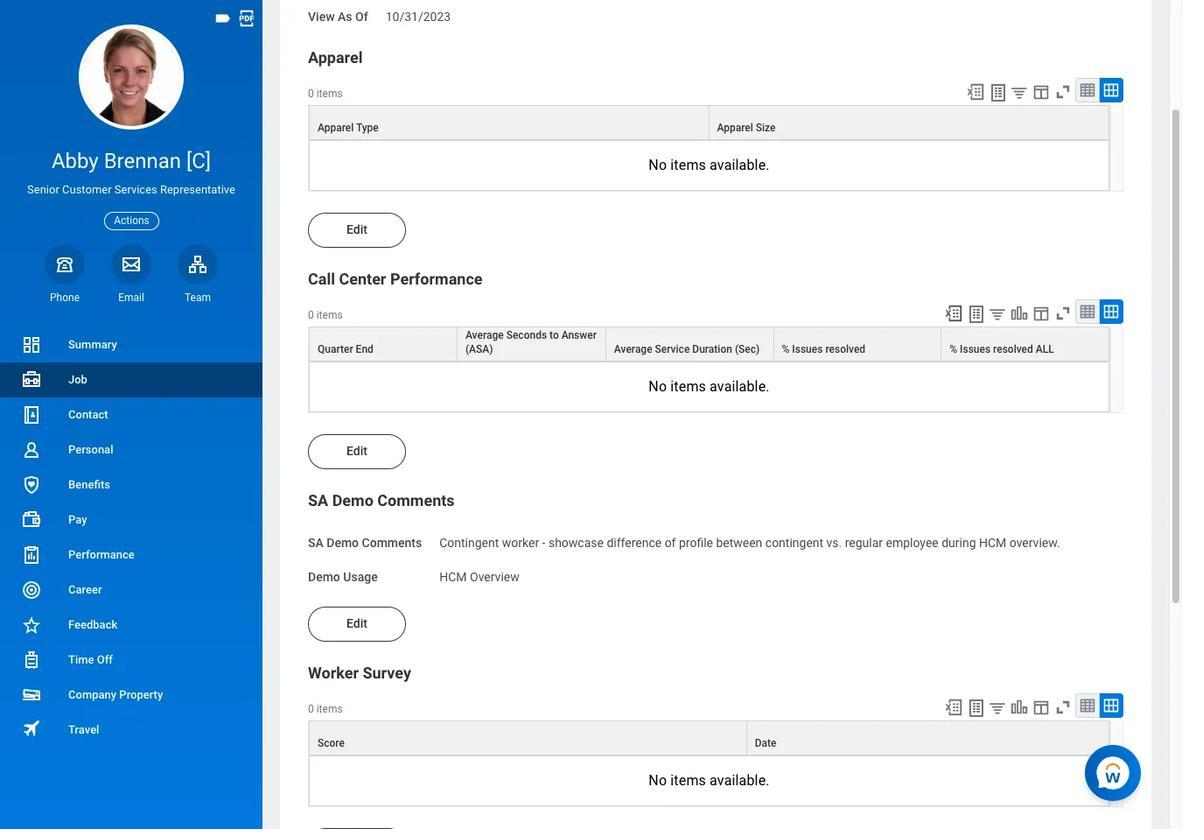 Task type: locate. For each thing, give the bounding box(es) containing it.
0 vertical spatial performance
[[390, 269, 483, 288]]

1 horizontal spatial hcm
[[980, 536, 1007, 550]]

export to worksheets image left select to filter grid data image
[[988, 82, 1009, 103]]

2 % from the left
[[950, 343, 958, 355]]

no items available. for survey
[[649, 773, 770, 789]]

2 vertical spatial edit button
[[308, 607, 406, 642]]

1 vertical spatial sa demo comments
[[308, 536, 422, 550]]

0 vertical spatial 0
[[308, 87, 314, 100]]

quarter
[[318, 343, 353, 355]]

available. down apparel size
[[710, 157, 770, 173]]

table image for call center performance
[[1079, 303, 1097, 320]]

0 vertical spatial no
[[649, 157, 667, 173]]

2 row from the top
[[309, 326, 1110, 361]]

1 click to view/edit grid preferences image from the top
[[1032, 304, 1051, 323]]

issues down export to worksheets icon
[[960, 343, 991, 355]]

0 down worker
[[308, 703, 314, 716]]

0 horizontal spatial performance
[[68, 548, 135, 561]]

0 items down apparel button
[[308, 87, 343, 100]]

average inside average seconds to answer (asa)
[[466, 329, 504, 341]]

no items available. down duration
[[649, 378, 770, 395]]

average left service
[[614, 343, 653, 355]]

demo
[[332, 491, 374, 509], [327, 536, 359, 550], [308, 570, 340, 584]]

available. down date
[[710, 773, 770, 789]]

senior
[[27, 183, 59, 196]]

1 horizontal spatial performance
[[390, 269, 483, 288]]

0 items inside call center performance group
[[308, 309, 343, 321]]

select to filter grid data image
[[988, 305, 1008, 323], [988, 699, 1008, 717]]

3 edit button from the top
[[308, 607, 406, 642]]

0 vertical spatial average
[[466, 329, 504, 341]]

performance
[[390, 269, 483, 288], [68, 548, 135, 561]]

email button
[[111, 244, 151, 305]]

representative
[[160, 183, 235, 196]]

1 horizontal spatial resolved
[[994, 343, 1034, 355]]

2 sa from the top
[[308, 536, 324, 550]]

1 resolved from the left
[[826, 343, 866, 355]]

1 edit from the top
[[347, 222, 368, 236]]

apparel left type
[[318, 122, 354, 134]]

issues
[[793, 343, 823, 355], [960, 343, 991, 355]]

duration
[[693, 343, 733, 355]]

1 sa from the top
[[308, 491, 328, 509]]

call
[[308, 269, 335, 288]]

%
[[782, 343, 790, 355], [950, 343, 958, 355]]

1 vertical spatial export to worksheets image
[[966, 698, 987, 719]]

average inside 'popup button'
[[614, 343, 653, 355]]

1 % from the left
[[782, 343, 790, 355]]

3 0 items from the top
[[308, 703, 343, 716]]

2 issues from the left
[[960, 343, 991, 355]]

fullscreen image right click to view/edit grid preferences icon
[[1054, 82, 1073, 101]]

comments up contingent
[[378, 491, 455, 509]]

click to view/edit grid preferences image right expand/collapse chart icon
[[1032, 698, 1051, 717]]

score
[[318, 738, 345, 750]]

issues inside popup button
[[960, 343, 991, 355]]

3 row from the top
[[309, 721, 1110, 756]]

0 vertical spatial edit
[[347, 222, 368, 236]]

row inside worker survey group
[[309, 721, 1110, 756]]

2 no items available. from the top
[[649, 378, 770, 395]]

1 0 from the top
[[308, 87, 314, 100]]

available. down the (sec)
[[710, 378, 770, 395]]

1 vertical spatial no items available.
[[649, 378, 770, 395]]

0 items for apparel
[[308, 87, 343, 100]]

expand table image
[[1103, 303, 1121, 320], [1103, 697, 1121, 715]]

0 vertical spatial toolbar
[[959, 78, 1124, 105]]

0 horizontal spatial %
[[782, 343, 790, 355]]

table image right expand/collapse chart icon
[[1079, 697, 1097, 715]]

time off image
[[21, 650, 42, 671]]

job image
[[21, 369, 42, 390]]

no for apparel
[[649, 157, 667, 173]]

0 vertical spatial available.
[[710, 157, 770, 173]]

list
[[0, 327, 263, 748]]

edit up center
[[347, 222, 368, 236]]

0 vertical spatial expand table image
[[1103, 303, 1121, 320]]

2 expand table image from the top
[[1103, 697, 1121, 715]]

row containing apparel type
[[309, 105, 1110, 140]]

demo up usage
[[332, 491, 374, 509]]

company property link
[[0, 678, 263, 713]]

apparel for apparel size
[[717, 122, 754, 134]]

no inside worker survey group
[[649, 773, 667, 789]]

regular
[[845, 536, 883, 550]]

toolbar inside apparel group
[[959, 78, 1124, 105]]

2 vertical spatial toolbar
[[937, 694, 1124, 721]]

0 horizontal spatial resolved
[[826, 343, 866, 355]]

1 vertical spatial fullscreen image
[[1054, 698, 1073, 717]]

2 0 from the top
[[308, 309, 314, 321]]

1 fullscreen image from the top
[[1054, 82, 1073, 101]]

hcm
[[980, 536, 1007, 550], [440, 570, 467, 584]]

apparel down view as of
[[308, 48, 363, 66]]

1 horizontal spatial export to worksheets image
[[988, 82, 1009, 103]]

view printable version (pdf) image
[[237, 9, 257, 28]]

1 vertical spatial comments
[[362, 536, 422, 550]]

average seconds to answer (asa) button
[[458, 327, 606, 361]]

3 no items available. from the top
[[649, 773, 770, 789]]

0 horizontal spatial export to worksheets image
[[966, 698, 987, 719]]

sa demo comments
[[308, 491, 455, 509], [308, 536, 422, 550]]

1 issues from the left
[[793, 343, 823, 355]]

available. for center
[[710, 378, 770, 395]]

edit button up sa demo comments button
[[308, 434, 406, 469]]

view
[[308, 10, 335, 24]]

click to view/edit grid preferences image left fullscreen icon
[[1032, 304, 1051, 323]]

1 horizontal spatial %
[[950, 343, 958, 355]]

sa demo comments element
[[440, 525, 1061, 551]]

actions
[[114, 214, 150, 226]]

performance up the career
[[68, 548, 135, 561]]

export to worksheets image
[[966, 304, 987, 325]]

1 vertical spatial available.
[[710, 378, 770, 395]]

comments down sa demo comments button
[[362, 536, 422, 550]]

phone image
[[53, 254, 77, 275]]

0 horizontal spatial hcm
[[440, 570, 467, 584]]

toolbar
[[959, 78, 1124, 105], [937, 299, 1124, 326], [937, 694, 1124, 721]]

2 vertical spatial no
[[649, 773, 667, 789]]

phone abby brennan [c] element
[[45, 290, 85, 305]]

contingent
[[440, 536, 499, 550]]

no inside call center performance group
[[649, 378, 667, 395]]

phone
[[50, 291, 80, 304]]

1 horizontal spatial issues
[[960, 343, 991, 355]]

% issues resolved button
[[774, 327, 941, 361]]

company property
[[68, 688, 163, 701]]

0 vertical spatial no items available.
[[649, 157, 770, 173]]

all
[[1036, 343, 1055, 355]]

table image right fullscreen icon
[[1079, 303, 1097, 320]]

no items available. down date
[[649, 773, 770, 789]]

list containing summary
[[0, 327, 263, 748]]

3 0 from the top
[[308, 703, 314, 716]]

edit down usage
[[347, 617, 368, 631]]

(sec)
[[735, 343, 760, 355]]

average
[[466, 329, 504, 341], [614, 343, 653, 355]]

row for call center performance
[[309, 326, 1110, 361]]

edit up sa demo comments button
[[347, 444, 368, 458]]

1 table image from the top
[[1079, 303, 1097, 320]]

export to excel image up date "popup button"
[[945, 698, 964, 717]]

1 vertical spatial no
[[649, 378, 667, 395]]

2 vertical spatial 0
[[308, 703, 314, 716]]

apparel left "size"
[[717, 122, 754, 134]]

export to worksheets image inside worker survey group
[[966, 698, 987, 719]]

fullscreen image
[[1054, 304, 1073, 323]]

no items available. inside worker survey group
[[649, 773, 770, 789]]

2 no from the top
[[649, 378, 667, 395]]

click to view/edit grid preferences image
[[1032, 304, 1051, 323], [1032, 698, 1051, 717]]

call center performance
[[308, 269, 483, 288]]

2 vertical spatial 0 items
[[308, 703, 343, 716]]

2 table image from the top
[[1079, 697, 1097, 715]]

call center performance group
[[308, 269, 1124, 413]]

average service duration (sec)
[[614, 343, 760, 355]]

difference
[[607, 536, 662, 550]]

no
[[649, 157, 667, 173], [649, 378, 667, 395], [649, 773, 667, 789]]

export to excel image
[[966, 82, 986, 101], [945, 304, 964, 323], [945, 698, 964, 717]]

2 vertical spatial available.
[[710, 773, 770, 789]]

select to filter grid data image left expand/collapse chart icon
[[988, 699, 1008, 717]]

0 vertical spatial table image
[[1079, 303, 1097, 320]]

click to view/edit grid preferences image for worker survey
[[1032, 698, 1051, 717]]

average seconds to answer (asa)
[[466, 329, 597, 355]]

senior customer services representative
[[27, 183, 235, 196]]

1 vertical spatial 0 items
[[308, 309, 343, 321]]

export to excel image left select to filter grid data image
[[966, 82, 986, 101]]

performance right center
[[390, 269, 483, 288]]

expand table image
[[1103, 81, 1121, 99]]

summary
[[68, 338, 117, 351]]

available. inside apparel group
[[710, 157, 770, 173]]

1 vertical spatial table image
[[1079, 697, 1097, 715]]

worker survey group
[[308, 663, 1124, 808]]

feedback
[[68, 618, 118, 631]]

mail image
[[121, 254, 142, 275]]

no for call center performance
[[649, 378, 667, 395]]

export to excel image for survey
[[945, 698, 964, 717]]

0 vertical spatial export to worksheets image
[[988, 82, 1009, 103]]

available.
[[710, 157, 770, 173], [710, 378, 770, 395], [710, 773, 770, 789]]

0 vertical spatial sa
[[308, 491, 328, 509]]

hcm right during
[[980, 536, 1007, 550]]

2 0 items from the top
[[308, 309, 343, 321]]

date button
[[747, 722, 1109, 755]]

select to filter grid data image
[[1010, 83, 1030, 101]]

email abby brennan [c] element
[[111, 290, 151, 305]]

0 vertical spatial edit button
[[308, 213, 406, 248]]

performance inside call center performance group
[[390, 269, 483, 288]]

personal image
[[21, 439, 42, 460]]

1 vertical spatial average
[[614, 343, 653, 355]]

0 down apparel button
[[308, 87, 314, 100]]

0
[[308, 87, 314, 100], [308, 309, 314, 321], [308, 703, 314, 716]]

2 edit button from the top
[[308, 434, 406, 469]]

issues right the (sec)
[[793, 343, 823, 355]]

0 inside call center performance group
[[308, 309, 314, 321]]

edit button
[[308, 213, 406, 248], [308, 434, 406, 469], [308, 607, 406, 642]]

0 vertical spatial sa demo comments
[[308, 491, 455, 509]]

0 inside apparel group
[[308, 87, 314, 100]]

usage
[[343, 570, 378, 584]]

contingent worker - showcase difference of profile between contingent vs. regular employee during hcm overview.
[[440, 536, 1061, 550]]

no items available. inside call center performance group
[[649, 378, 770, 395]]

available. inside call center performance group
[[710, 378, 770, 395]]

expand/collapse chart image
[[1010, 698, 1030, 717]]

1 vertical spatial row
[[309, 326, 1110, 361]]

2 click to view/edit grid preferences image from the top
[[1032, 698, 1051, 717]]

1 vertical spatial export to excel image
[[945, 304, 964, 323]]

row inside apparel group
[[309, 105, 1110, 140]]

row
[[309, 105, 1110, 140], [309, 326, 1110, 361], [309, 721, 1110, 756]]

2 sa demo comments from the top
[[308, 536, 422, 550]]

2 vertical spatial no items available.
[[649, 773, 770, 789]]

no inside apparel group
[[649, 157, 667, 173]]

toolbar inside worker survey group
[[937, 694, 1124, 721]]

0 horizontal spatial average
[[466, 329, 504, 341]]

% inside 'popup button'
[[782, 343, 790, 355]]

1 expand table image from the top
[[1103, 303, 1121, 320]]

0 vertical spatial fullscreen image
[[1054, 82, 1073, 101]]

export to worksheets image
[[988, 82, 1009, 103], [966, 698, 987, 719]]

0 vertical spatial 0 items
[[308, 87, 343, 100]]

no for worker survey
[[649, 773, 667, 789]]

date
[[755, 738, 777, 750]]

actions button
[[104, 211, 159, 230]]

career
[[68, 583, 102, 596]]

0 items for worker survey
[[308, 703, 343, 716]]

0 items inside apparel group
[[308, 87, 343, 100]]

employee
[[886, 536, 939, 550]]

no items available. down apparel size
[[649, 157, 770, 173]]

resolved inside % issues resolved 'popup button'
[[826, 343, 866, 355]]

row inside call center performance group
[[309, 326, 1110, 361]]

resolved for % issues resolved all
[[994, 343, 1034, 355]]

available. for survey
[[710, 773, 770, 789]]

demo left usage
[[308, 570, 340, 584]]

1 vertical spatial edit button
[[308, 434, 406, 469]]

row containing score
[[309, 721, 1110, 756]]

available. inside worker survey group
[[710, 773, 770, 789]]

0 vertical spatial hcm
[[980, 536, 1007, 550]]

fullscreen image
[[1054, 82, 1073, 101], [1054, 698, 1073, 717]]

0 items up quarter
[[308, 309, 343, 321]]

issues inside 'popup button'
[[793, 343, 823, 355]]

1 select to filter grid data image from the top
[[988, 305, 1008, 323]]

contact image
[[21, 404, 42, 425]]

demo up demo usage
[[327, 536, 359, 550]]

off
[[97, 653, 113, 666]]

0 items up score
[[308, 703, 343, 716]]

2 vertical spatial row
[[309, 721, 1110, 756]]

1 no items available. from the top
[[649, 157, 770, 173]]

1 vertical spatial toolbar
[[937, 299, 1124, 326]]

overview.
[[1010, 536, 1061, 550]]

call center performance button
[[308, 269, 483, 288]]

toolbar for center
[[937, 299, 1124, 326]]

1 vertical spatial select to filter grid data image
[[988, 699, 1008, 717]]

% for % issues resolved all
[[950, 343, 958, 355]]

1 vertical spatial edit
[[347, 444, 368, 458]]

average up (asa)
[[466, 329, 504, 341]]

quarter end button
[[310, 327, 457, 361]]

1 row from the top
[[309, 105, 1110, 140]]

fullscreen image right expand/collapse chart icon
[[1054, 698, 1073, 717]]

0 for apparel
[[308, 87, 314, 100]]

1 horizontal spatial average
[[614, 343, 653, 355]]

career image
[[21, 580, 42, 601]]

0 items inside worker survey group
[[308, 703, 343, 716]]

0 vertical spatial row
[[309, 105, 1110, 140]]

tag image
[[214, 9, 233, 28]]

between
[[716, 536, 763, 550]]

1 vertical spatial 0
[[308, 309, 314, 321]]

benefits image
[[21, 474, 42, 495]]

resolved inside % issues resolved all popup button
[[994, 343, 1034, 355]]

% inside popup button
[[950, 343, 958, 355]]

no items available.
[[649, 157, 770, 173], [649, 378, 770, 395], [649, 773, 770, 789]]

edit button down usage
[[308, 607, 406, 642]]

performance image
[[21, 545, 42, 566]]

no items available. inside apparel group
[[649, 157, 770, 173]]

row for worker survey
[[309, 721, 1110, 756]]

table image
[[1079, 303, 1097, 320], [1079, 697, 1097, 715]]

toolbar inside call center performance group
[[937, 299, 1124, 326]]

1 vertical spatial expand table image
[[1103, 697, 1121, 715]]

export to worksheets image left expand/collapse chart icon
[[966, 698, 987, 719]]

2 vertical spatial edit
[[347, 617, 368, 631]]

showcase
[[549, 536, 604, 550]]

company
[[68, 688, 117, 701]]

comments
[[378, 491, 455, 509], [362, 536, 422, 550]]

0 vertical spatial click to view/edit grid preferences image
[[1032, 304, 1051, 323]]

0 vertical spatial select to filter grid data image
[[988, 305, 1008, 323]]

1 vertical spatial sa
[[308, 536, 324, 550]]

row containing average seconds to answer (asa)
[[309, 326, 1110, 361]]

sa demo comments button
[[308, 491, 455, 509]]

0 inside worker survey group
[[308, 703, 314, 716]]

0 vertical spatial comments
[[378, 491, 455, 509]]

1 available. from the top
[[710, 157, 770, 173]]

3 available. from the top
[[710, 773, 770, 789]]

0 for call center performance
[[308, 309, 314, 321]]

view as of element
[[386, 0, 451, 25]]

edit button up center
[[308, 213, 406, 248]]

select to filter grid data image right export to worksheets icon
[[988, 305, 1008, 323]]

size
[[756, 122, 776, 134]]

2 resolved from the left
[[994, 343, 1034, 355]]

job
[[68, 373, 87, 386]]

apparel type
[[318, 122, 379, 134]]

0 down call at the top of page
[[308, 309, 314, 321]]

apparel button
[[308, 48, 363, 66]]

hcm down contingent
[[440, 570, 467, 584]]

0 vertical spatial demo
[[332, 491, 374, 509]]

sa
[[308, 491, 328, 509], [308, 536, 324, 550]]

2 available. from the top
[[710, 378, 770, 395]]

1 vertical spatial demo
[[327, 536, 359, 550]]

3 no from the top
[[649, 773, 667, 789]]

1 vertical spatial performance
[[68, 548, 135, 561]]

1 no from the top
[[649, 157, 667, 173]]

edit
[[347, 222, 368, 236], [347, 444, 368, 458], [347, 617, 368, 631]]

0 horizontal spatial issues
[[793, 343, 823, 355]]

1 vertical spatial click to view/edit grid preferences image
[[1032, 698, 1051, 717]]

items
[[317, 87, 343, 100], [671, 157, 706, 173], [317, 309, 343, 321], [671, 378, 706, 395], [317, 703, 343, 716], [671, 773, 706, 789]]

no items available. for center
[[649, 378, 770, 395]]

resolved for % issues resolved
[[826, 343, 866, 355]]

average for average seconds to answer (asa)
[[466, 329, 504, 341]]

performance inside performance link
[[68, 548, 135, 561]]

2 fullscreen image from the top
[[1054, 698, 1073, 717]]

during
[[942, 536, 977, 550]]

2 select to filter grid data image from the top
[[988, 699, 1008, 717]]

2 vertical spatial export to excel image
[[945, 698, 964, 717]]

1 0 items from the top
[[308, 87, 343, 100]]

center
[[339, 269, 386, 288]]

export to excel image left export to worksheets icon
[[945, 304, 964, 323]]



Task type: vqa. For each thing, say whether or not it's contained in the screenshot.
banner
no



Task type: describe. For each thing, give the bounding box(es) containing it.
score button
[[310, 722, 746, 755]]

hcm overview
[[440, 570, 520, 584]]

select to filter grid data image for call center performance
[[988, 305, 1008, 323]]

apparel type button
[[310, 106, 709, 139]]

property
[[119, 688, 163, 701]]

% issues resolved all button
[[942, 327, 1109, 361]]

personal
[[68, 443, 113, 456]]

end
[[356, 343, 374, 355]]

of
[[665, 536, 676, 550]]

expand table image for worker survey
[[1103, 697, 1121, 715]]

navigation pane region
[[0, 0, 263, 829]]

brennan
[[104, 149, 181, 173]]

click to view/edit grid preferences image
[[1032, 82, 1051, 101]]

[c]
[[186, 149, 211, 173]]

worker survey button
[[308, 664, 411, 682]]

feedback link
[[0, 608, 263, 643]]

table image
[[1079, 81, 1097, 99]]

-
[[542, 536, 546, 550]]

career link
[[0, 573, 263, 608]]

benefits link
[[0, 467, 263, 502]]

company property image
[[21, 685, 42, 706]]

0 items for call center performance
[[308, 309, 343, 321]]

seconds
[[507, 329, 547, 341]]

row for apparel
[[309, 105, 1110, 140]]

contact
[[68, 408, 108, 421]]

team
[[185, 291, 211, 304]]

demo usage
[[308, 570, 378, 584]]

apparel for apparel type
[[318, 122, 354, 134]]

worker survey
[[308, 664, 411, 682]]

issues for % issues resolved
[[793, 343, 823, 355]]

0 for worker survey
[[308, 703, 314, 716]]

time off
[[68, 653, 113, 666]]

export to excel image for center
[[945, 304, 964, 323]]

1 sa demo comments from the top
[[308, 491, 455, 509]]

expand/collapse chart image
[[1010, 304, 1030, 323]]

click to view/edit grid preferences image for call center performance
[[1032, 304, 1051, 323]]

abby brennan [c]
[[52, 149, 211, 173]]

hcm overview element
[[440, 566, 520, 584]]

time off link
[[0, 643, 263, 678]]

% for % issues resolved
[[782, 343, 790, 355]]

2 vertical spatial demo
[[308, 570, 340, 584]]

time
[[68, 653, 94, 666]]

issues for % issues resolved all
[[960, 343, 991, 355]]

pay link
[[0, 502, 263, 538]]

service
[[655, 343, 690, 355]]

average service duration (sec) button
[[607, 327, 773, 361]]

summary image
[[21, 334, 42, 355]]

average for average service duration (sec)
[[614, 343, 653, 355]]

phone button
[[45, 244, 85, 305]]

pay
[[68, 513, 87, 526]]

as
[[338, 10, 352, 24]]

of
[[355, 10, 368, 24]]

toolbar for survey
[[937, 694, 1124, 721]]

team abby brennan [c] element
[[178, 290, 218, 305]]

worker
[[502, 536, 539, 550]]

profile
[[679, 536, 713, 550]]

contingent
[[766, 536, 824, 550]]

worker
[[308, 664, 359, 682]]

job link
[[0, 362, 263, 397]]

apparel size
[[717, 122, 776, 134]]

travel image
[[21, 718, 42, 739]]

hcm inside "sa demo comments" element
[[980, 536, 1007, 550]]

3 edit from the top
[[347, 617, 368, 631]]

view team image
[[187, 254, 208, 275]]

view as of
[[308, 10, 368, 24]]

apparel size button
[[710, 106, 1109, 139]]

quarter end
[[318, 343, 374, 355]]

abby
[[52, 149, 99, 173]]

export to worksheets image for worker survey
[[966, 698, 987, 719]]

travel
[[68, 723, 99, 736]]

survey
[[363, 664, 411, 682]]

travel link
[[0, 713, 263, 748]]

0 vertical spatial export to excel image
[[966, 82, 986, 101]]

sa demo comments group
[[308, 490, 1124, 586]]

% issues resolved
[[782, 343, 866, 355]]

type
[[356, 122, 379, 134]]

2 edit from the top
[[347, 444, 368, 458]]

1 vertical spatial hcm
[[440, 570, 467, 584]]

answer
[[562, 329, 597, 341]]

services
[[115, 183, 157, 196]]

feedback image
[[21, 615, 42, 636]]

(asa)
[[466, 343, 493, 355]]

contact link
[[0, 397, 263, 432]]

email
[[118, 291, 144, 304]]

pay image
[[21, 509, 42, 531]]

export to worksheets image for apparel
[[988, 82, 1009, 103]]

to
[[550, 329, 559, 341]]

% issues resolved all
[[950, 343, 1055, 355]]

apparel for apparel
[[308, 48, 363, 66]]

apparel group
[[308, 47, 1124, 192]]

select to filter grid data image for worker survey
[[988, 699, 1008, 717]]

summary link
[[0, 327, 263, 362]]

personal link
[[0, 432, 263, 467]]

vs.
[[827, 536, 842, 550]]

10/31/2023
[[386, 10, 451, 24]]

customer
[[62, 183, 112, 196]]

performance link
[[0, 538, 263, 573]]

table image for worker survey
[[1079, 697, 1097, 715]]

1 edit button from the top
[[308, 213, 406, 248]]

expand table image for call center performance
[[1103, 303, 1121, 320]]

overview
[[470, 570, 520, 584]]



